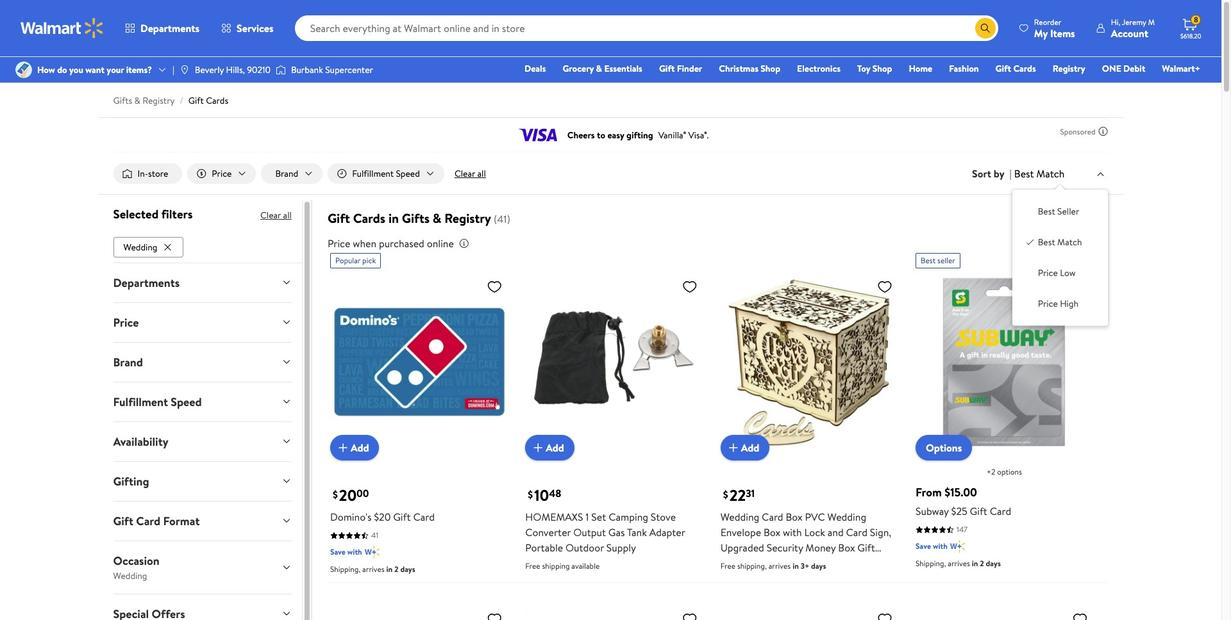 Task type: vqa. For each thing, say whether or not it's contained in the screenshot.
Toy Shop Link
yes



Task type: locate. For each thing, give the bounding box(es) containing it.
price
[[212, 167, 232, 180], [328, 237, 350, 251], [1038, 267, 1058, 280], [1038, 298, 1058, 311], [113, 315, 139, 331]]

with
[[783, 526, 802, 540], [933, 542, 948, 553], [347, 547, 362, 558]]

seller
[[1058, 205, 1080, 218]]

2 $ from the left
[[528, 488, 533, 502]]

0 vertical spatial cards
[[1014, 62, 1036, 75]]

price button down departments tab
[[103, 303, 302, 342]]

format
[[163, 514, 200, 530]]

0 horizontal spatial  image
[[15, 62, 32, 78]]

0 horizontal spatial shipping,
[[330, 565, 361, 576]]

1 vertical spatial speed
[[171, 394, 202, 410]]

departments button up items?
[[114, 13, 210, 44]]

my
[[1034, 26, 1048, 40]]

1 horizontal spatial brand
[[275, 167, 298, 180]]

0 vertical spatial brand
[[275, 167, 298, 180]]

electronics link
[[791, 62, 847, 76]]

wedding list item
[[113, 235, 186, 258]]

applied filters section element
[[113, 206, 193, 223]]

walmart+ link
[[1157, 62, 1206, 76]]

departments up items?
[[140, 21, 200, 35]]

1 $ from the left
[[333, 488, 338, 502]]

fulfillment speed up gift cards in gifts & registry (41)
[[352, 167, 420, 180]]

homemaxs 1 set camping stove converter output gas tank adapter portable outdoor supply free shipping available
[[525, 511, 685, 572]]

0 vertical spatial all
[[477, 167, 486, 180]]

with left walmart plus icon
[[347, 547, 362, 558]]

gifts down your
[[113, 94, 132, 107]]

happily ever after walmart gift card image
[[916, 607, 1093, 621]]

wedding down the "selected"
[[123, 241, 157, 254]]

registry down "items"
[[1053, 62, 1086, 75]]

0 vertical spatial departments button
[[114, 13, 210, 44]]

price inside price tab
[[113, 315, 139, 331]]

free
[[525, 561, 540, 572], [721, 561, 736, 572]]

gift down sign,
[[858, 542, 875, 556]]

shop right christmas on the right top of the page
[[761, 62, 781, 75]]

add button up '48' on the bottom left of page
[[525, 436, 575, 461]]

gift card format tab
[[103, 502, 302, 541]]

grocery
[[563, 62, 594, 75]]

0 vertical spatial clear
[[455, 167, 475, 180]]

fulfillment
[[352, 167, 394, 180], [113, 394, 168, 410]]

with for subway $25 gift card
[[933, 542, 948, 553]]

cards for gift cards in gifts & registry (41)
[[353, 210, 386, 227]]

fulfillment speed button up availability tab
[[103, 383, 302, 422]]

1 horizontal spatial clear
[[455, 167, 475, 180]]

2 shop from the left
[[873, 62, 892, 75]]

shipping, arrives in 2 days down walmart plus image in the bottom right of the page
[[916, 559, 1001, 570]]

0 horizontal spatial add
[[351, 441, 369, 456]]

box up reception
[[838, 542, 855, 556]]

cards
[[1014, 62, 1036, 75], [206, 94, 228, 107], [353, 210, 386, 227]]

1 vertical spatial registry
[[142, 94, 175, 107]]

in
[[389, 210, 399, 227], [972, 559, 978, 570], [793, 561, 799, 572], [386, 565, 393, 576]]

pvc
[[805, 511, 825, 525]]

2 vertical spatial registry
[[445, 210, 491, 227]]

1 vertical spatial clear
[[260, 209, 281, 222]]

0 horizontal spatial brand
[[113, 355, 143, 371]]

0 horizontal spatial $
[[333, 488, 338, 502]]

add to favorites list, elegant flowers with love walmart gift card image
[[877, 612, 893, 621]]

add to cart image for 10
[[531, 441, 546, 456]]

toy shop link
[[852, 62, 898, 76]]

speed down brand tab
[[171, 394, 202, 410]]

security
[[767, 542, 803, 556]]

best match right by
[[1014, 167, 1065, 181]]

departments button up price tab
[[103, 263, 302, 303]]

legal information image
[[459, 239, 469, 249]]

gift cards link down my at the right of page
[[990, 62, 1042, 76]]

1 add button from the left
[[330, 436, 379, 461]]

0 vertical spatial price button
[[188, 164, 256, 184]]

0 vertical spatial clear all button
[[450, 164, 491, 184]]

cards down "beverly" at the left top of the page
[[206, 94, 228, 107]]

speed up gift cards in gifts & registry (41)
[[396, 167, 420, 180]]

1 horizontal spatial 2
[[980, 559, 984, 570]]

2 horizontal spatial add
[[741, 441, 760, 456]]

$ inside $ 10 48
[[528, 488, 533, 502]]

brand tab
[[103, 343, 302, 382]]

arrives down security
[[769, 561, 791, 572]]

price for price high
[[1038, 298, 1058, 311]]

1 horizontal spatial speed
[[396, 167, 420, 180]]

all
[[477, 167, 486, 180], [283, 209, 292, 222]]

1 horizontal spatial add
[[546, 441, 564, 456]]

fulfillment speed
[[352, 167, 420, 180], [113, 394, 202, 410]]

2 up just married aqua walmart gift card image
[[394, 565, 399, 576]]

in up happily ever after walmart gift card image
[[972, 559, 978, 570]]

0 vertical spatial gifts
[[113, 94, 132, 107]]

add button up 31
[[721, 436, 770, 461]]

3 add button from the left
[[721, 436, 770, 461]]

add to cart image
[[335, 441, 351, 456], [531, 441, 546, 456], [726, 441, 741, 456]]

$ left 10
[[528, 488, 533, 502]]

clear inside sort and filter section element
[[455, 167, 475, 180]]

0 vertical spatial fulfillment speed
[[352, 167, 420, 180]]

fulfillment inside sort and filter section element
[[352, 167, 394, 180]]

1 vertical spatial fulfillment speed
[[113, 394, 202, 410]]

elegant flowers with love walmart gift card image
[[721, 607, 898, 621]]

1 horizontal spatial save with
[[916, 542, 948, 553]]

match up best seller
[[1037, 167, 1065, 181]]

add to cart image up 20
[[335, 441, 351, 456]]

walmart plus image
[[365, 547, 380, 560]]

gift finder link
[[653, 62, 708, 76]]

shop
[[761, 62, 781, 75], [873, 62, 892, 75]]

+2
[[987, 467, 996, 478]]

how do you want your items?
[[37, 63, 152, 76]]

2 horizontal spatial $
[[723, 488, 728, 502]]

$ 20 00
[[333, 485, 369, 507]]

1 horizontal spatial free
[[721, 561, 736, 572]]

best match right best match radio
[[1038, 236, 1082, 249]]

option group containing best seller
[[1023, 200, 1098, 316]]

registry left /
[[142, 94, 175, 107]]

& right grocery
[[596, 62, 602, 75]]

31
[[746, 487, 755, 502]]

0 horizontal spatial gift cards link
[[188, 94, 228, 107]]

2 up happily ever after walmart gift card image
[[980, 559, 984, 570]]

0 horizontal spatial cards
[[206, 94, 228, 107]]

& up online
[[433, 210, 441, 227]]

departments button
[[114, 13, 210, 44], [103, 263, 302, 303]]

best right by
[[1014, 167, 1034, 181]]

0 horizontal spatial |
[[173, 63, 174, 76]]

0 horizontal spatial clear all
[[260, 209, 292, 222]]

best match
[[1014, 167, 1065, 181], [1038, 236, 1082, 249]]

1 horizontal spatial fulfillment speed
[[352, 167, 420, 180]]

shipping, arrives in 2 days down walmart plus icon
[[330, 565, 415, 576]]

days right 3+
[[811, 561, 826, 572]]

registry inside 'link'
[[1053, 62, 1086, 75]]

1 horizontal spatial gift cards link
[[990, 62, 1042, 76]]

card left format
[[136, 514, 160, 530]]

shop inside toy shop 'link'
[[873, 62, 892, 75]]

save with
[[916, 542, 948, 553], [330, 547, 362, 558]]

in left 3+
[[793, 561, 799, 572]]

popular
[[335, 255, 361, 266]]

gift
[[659, 62, 675, 75], [996, 62, 1011, 75], [188, 94, 204, 107], [328, 210, 350, 227], [970, 505, 988, 519], [393, 511, 411, 525], [113, 514, 133, 530], [858, 542, 875, 556]]

0 horizontal spatial save with
[[330, 547, 362, 558]]

with for domino's $20 gift card
[[347, 547, 362, 558]]

2 add to cart image from the left
[[531, 441, 546, 456]]

0 horizontal spatial add button
[[330, 436, 379, 461]]

reorder my items
[[1034, 16, 1075, 40]]

0 vertical spatial fulfillment
[[352, 167, 394, 180]]

price button up filters
[[188, 164, 256, 184]]

gifting tab
[[103, 462, 302, 501]]

add to cart image up 22
[[726, 441, 741, 456]]

best seller
[[921, 255, 956, 266]]

1 horizontal spatial fulfillment
[[352, 167, 394, 180]]

| inside sort and filter section element
[[1010, 167, 1012, 181]]

items?
[[126, 63, 152, 76]]

sort by |
[[972, 167, 1012, 181]]

fulfillment speed inside sort and filter section element
[[352, 167, 420, 180]]

brand button
[[261, 164, 323, 184], [103, 343, 302, 382]]

save left walmart plus icon
[[330, 547, 346, 558]]

party
[[872, 572, 895, 587]]

add up '48' on the bottom left of page
[[546, 441, 564, 456]]

how
[[37, 63, 55, 76]]

add to cart image up 10
[[531, 441, 546, 456]]

home link
[[903, 62, 938, 76]]

departments tab
[[103, 263, 302, 303]]

$ 22 31
[[723, 485, 755, 507]]

22
[[730, 485, 746, 507]]

0 horizontal spatial clear
[[260, 209, 281, 222]]

best match inside dropdown button
[[1014, 167, 1065, 181]]

gift card format button
[[103, 502, 302, 541]]

departments inside tab
[[113, 275, 180, 291]]

1 horizontal spatial shop
[[873, 62, 892, 75]]

1 horizontal spatial with
[[783, 526, 802, 540]]

walmart+
[[1162, 62, 1201, 75]]

wedding down occasion
[[113, 570, 147, 583]]

2 horizontal spatial registry
[[1053, 62, 1086, 75]]

1 horizontal spatial gifts
[[402, 210, 430, 227]]

1 vertical spatial &
[[134, 94, 140, 107]]

free down upgraded
[[721, 561, 736, 572]]

add button up '00'
[[330, 436, 379, 461]]

1 horizontal spatial |
[[1010, 167, 1012, 181]]

1 horizontal spatial registry
[[445, 210, 491, 227]]

walmart plus image
[[950, 541, 965, 554]]

options link
[[916, 436, 972, 461]]

converter
[[525, 526, 571, 540]]

upgraded
[[721, 542, 764, 556]]

1 horizontal spatial add to cart image
[[531, 441, 546, 456]]

card down +2 options on the bottom of the page
[[990, 505, 1012, 519]]

birthday
[[721, 572, 758, 587]]

gift cards link right /
[[188, 94, 228, 107]]

gift inside wedding card box pvc wedding envelope box with lock and card sign, upgraded security money box gift card box for wedding reception birthday baby shower graduation party supplies
[[858, 542, 875, 556]]

& for grocery
[[596, 62, 602, 75]]

speed
[[396, 167, 420, 180], [171, 394, 202, 410]]

1 horizontal spatial shipping, arrives in 2 days
[[916, 559, 1001, 570]]

add up '00'
[[351, 441, 369, 456]]

high
[[1060, 298, 1079, 311]]

3 add to cart image from the left
[[726, 441, 741, 456]]

0 horizontal spatial days
[[400, 565, 415, 576]]

 image
[[15, 62, 32, 78], [179, 65, 190, 75]]

gift right $25
[[970, 505, 988, 519]]

gift up popular
[[328, 210, 350, 227]]

save with left walmart plus image in the bottom right of the page
[[916, 542, 948, 553]]

0 horizontal spatial shipping, arrives in 2 days
[[330, 565, 415, 576]]

shower
[[784, 572, 817, 587]]

fulfillment speed button inside sort and filter section element
[[328, 164, 444, 184]]

save with left walmart plus icon
[[330, 547, 362, 558]]

with left walmart plus image in the bottom right of the page
[[933, 542, 948, 553]]

0 vertical spatial fulfillment speed button
[[328, 164, 444, 184]]

fulfillment up gift cards in gifts & registry (41)
[[352, 167, 394, 180]]

electronics
[[797, 62, 841, 75]]

$25
[[951, 505, 968, 519]]

from the bride's parents to the groom poetry wedding handkerchief image
[[525, 607, 703, 621]]

domino's $20 gift card image
[[330, 274, 507, 451]]

homemaxs 1 set camping stove converter output gas tank adapter portable outdoor supply image
[[525, 274, 703, 451]]

 image
[[276, 63, 286, 76]]

shop for toy shop
[[873, 62, 892, 75]]

1 shop from the left
[[761, 62, 781, 75]]

1 vertical spatial |
[[1010, 167, 1012, 181]]

brand
[[275, 167, 298, 180], [113, 355, 143, 371]]

2 horizontal spatial &
[[596, 62, 602, 75]]

1 horizontal spatial clear all button
[[450, 164, 491, 184]]

1 horizontal spatial cards
[[353, 210, 386, 227]]

2 vertical spatial &
[[433, 210, 441, 227]]

price for price when purchased online
[[328, 237, 350, 251]]

1 vertical spatial fulfillment
[[113, 394, 168, 410]]

cards up when
[[353, 210, 386, 227]]

supply
[[607, 542, 636, 556]]

1 horizontal spatial  image
[[179, 65, 190, 75]]

arrives down walmart plus icon
[[362, 565, 385, 576]]

2 horizontal spatial with
[[933, 542, 948, 553]]

0 vertical spatial registry
[[1053, 62, 1086, 75]]

subway
[[916, 505, 949, 519]]

m
[[1148, 16, 1155, 27]]

1 horizontal spatial &
[[433, 210, 441, 227]]

homemaxs
[[525, 511, 583, 525]]

0 vertical spatial speed
[[396, 167, 420, 180]]

2 horizontal spatial arrives
[[948, 559, 970, 570]]

2 horizontal spatial add to cart image
[[726, 441, 741, 456]]

cards down my at the right of page
[[1014, 62, 1036, 75]]

1 vertical spatial match
[[1058, 236, 1082, 249]]

free down portable
[[525, 561, 540, 572]]

$ for 20
[[333, 488, 338, 502]]

shipping,
[[737, 561, 767, 572]]

gift down gifting
[[113, 514, 133, 530]]

gifts
[[113, 94, 132, 107], [402, 210, 430, 227]]

0 horizontal spatial free
[[525, 561, 540, 572]]

$ left 22
[[723, 488, 728, 502]]

match down seller at right
[[1058, 236, 1082, 249]]

0 horizontal spatial save
[[330, 547, 346, 558]]

fulfillment up availability on the left
[[113, 394, 168, 410]]

fulfillment speed tab
[[103, 383, 302, 422]]

days up happily ever after walmart gift card image
[[986, 559, 1001, 570]]

1 free from the left
[[525, 561, 540, 572]]

add button for 22
[[721, 436, 770, 461]]

all for the bottom clear all button
[[283, 209, 292, 222]]

0 vertical spatial clear all
[[455, 167, 486, 180]]

 image left the how
[[15, 62, 32, 78]]

when
[[353, 237, 377, 251]]

$ inside $ 20 00
[[333, 488, 338, 502]]

3 add from the left
[[741, 441, 760, 456]]

2 horizontal spatial cards
[[1014, 62, 1036, 75]]

$ inside $ 22 31
[[723, 488, 728, 502]]

search icon image
[[981, 23, 991, 33]]

gifts up purchased
[[402, 210, 430, 227]]

1 vertical spatial brand
[[113, 355, 143, 371]]

0 horizontal spatial &
[[134, 94, 140, 107]]

christmas
[[719, 62, 759, 75]]

shipping, for subway $25 gift card
[[916, 559, 946, 570]]

save left walmart plus image in the bottom right of the page
[[916, 542, 931, 553]]

clear all
[[455, 167, 486, 180], [260, 209, 292, 222]]

sign,
[[870, 526, 892, 540]]

brand inside sort and filter section element
[[275, 167, 298, 180]]

shipping, down domino's
[[330, 565, 361, 576]]

& down items?
[[134, 94, 140, 107]]

fulfillment speed inside tab
[[113, 394, 202, 410]]

1 horizontal spatial $
[[528, 488, 533, 502]]

with up security
[[783, 526, 802, 540]]

$15.00
[[945, 485, 977, 501]]

1 add from the left
[[351, 441, 369, 456]]

1 vertical spatial departments
[[113, 275, 180, 291]]

selected
[[113, 206, 159, 223]]

2 for subway $25 gift card
[[980, 559, 984, 570]]

1 vertical spatial brand button
[[103, 343, 302, 382]]

registry up legal information image
[[445, 210, 491, 227]]

0 horizontal spatial 2
[[394, 565, 399, 576]]

all inside sort and filter section element
[[477, 167, 486, 180]]

shop inside christmas shop link
[[761, 62, 781, 75]]

free inside homemaxs 1 set camping stove converter output gas tank adapter portable outdoor supply free shipping available
[[525, 561, 540, 572]]

arrives down walmart plus image in the bottom right of the page
[[948, 559, 970, 570]]

1 horizontal spatial days
[[811, 561, 826, 572]]

& for gifts
[[134, 94, 140, 107]]

1 horizontal spatial shipping,
[[916, 559, 946, 570]]

option group
[[1023, 200, 1098, 316]]

stove
[[651, 511, 676, 525]]

free shipping, arrives in 3+ days
[[721, 561, 826, 572]]

1 vertical spatial best match
[[1038, 236, 1082, 249]]

fulfillment speed up availability on the left
[[113, 394, 202, 410]]

0 vertical spatial &
[[596, 62, 602, 75]]

clear all inside button
[[455, 167, 486, 180]]

3 $ from the left
[[723, 488, 728, 502]]

1 horizontal spatial add button
[[525, 436, 575, 461]]

0 horizontal spatial all
[[283, 209, 292, 222]]

save for subway $25 gift card
[[916, 542, 931, 553]]

| right by
[[1010, 167, 1012, 181]]

0 vertical spatial brand button
[[261, 164, 323, 184]]

2 add from the left
[[546, 441, 564, 456]]

tab
[[103, 595, 302, 621]]

departments down "wedding" button
[[113, 275, 180, 291]]

0 vertical spatial gift cards link
[[990, 62, 1042, 76]]

by
[[994, 167, 1005, 181]]

hi,
[[1111, 16, 1121, 27]]

supercenter
[[325, 63, 373, 76]]

0 horizontal spatial fulfillment speed
[[113, 394, 202, 410]]

0 horizontal spatial add to cart image
[[335, 441, 351, 456]]

2 add button from the left
[[525, 436, 575, 461]]

add
[[351, 441, 369, 456], [546, 441, 564, 456], [741, 441, 760, 456]]

shipping, down subway
[[916, 559, 946, 570]]

options
[[997, 467, 1022, 478]]

0 vertical spatial match
[[1037, 167, 1065, 181]]

| up gifts & registry / gift cards
[[173, 63, 174, 76]]

2 horizontal spatial add button
[[721, 436, 770, 461]]

days up just married aqua walmart gift card image
[[400, 565, 415, 576]]

toy
[[857, 62, 871, 75]]

$ left 20
[[333, 488, 338, 502]]

add up 31
[[741, 441, 760, 456]]

2 vertical spatial cards
[[353, 210, 386, 227]]

shop right the toy at the top right of page
[[873, 62, 892, 75]]

2 horizontal spatial days
[[986, 559, 1001, 570]]

 image left "beverly" at the left top of the page
[[179, 65, 190, 75]]

1 horizontal spatial clear all
[[455, 167, 486, 180]]

your
[[107, 63, 124, 76]]

lock
[[805, 526, 825, 540]]

save for domino's $20 gift card
[[330, 547, 346, 558]]

fulfillment speed button up gift cards in gifts & registry (41)
[[328, 164, 444, 184]]

best inside dropdown button
[[1014, 167, 1034, 181]]



Task type: describe. For each thing, give the bounding box(es) containing it.
wedding inside occasion wedding
[[113, 570, 147, 583]]

add to favorites list, happily ever after walmart gift card image
[[1073, 612, 1088, 621]]

Search search field
[[295, 15, 998, 41]]

money
[[806, 542, 836, 556]]

available
[[572, 561, 600, 572]]

box left for
[[745, 557, 761, 571]]

with inside wedding card box pvc wedding envelope box with lock and card sign, upgraded security money box gift card box for wedding reception birthday baby shower graduation party supplies
[[783, 526, 802, 540]]

1 vertical spatial gifts
[[402, 210, 430, 227]]

1 vertical spatial cards
[[206, 94, 228, 107]]

wedding card box pvc wedding envelope box with lock and card sign, upgraded security money box gift card box for wedding reception birthday baby shower graduation party supplies
[[721, 511, 895, 602]]

one
[[1102, 62, 1122, 75]]

occasion wedding
[[113, 553, 160, 583]]

shipping, arrives in 2 days for domino's $20 gift card
[[330, 565, 415, 576]]

pick
[[362, 255, 376, 266]]

$20
[[374, 511, 391, 525]]

burbank
[[291, 63, 323, 76]]

burbank supercenter
[[291, 63, 373, 76]]

toy shop
[[857, 62, 892, 75]]

availability tab
[[103, 422, 302, 462]]

and
[[828, 526, 844, 540]]

filters
[[161, 206, 193, 223]]

shipping, for domino's $20 gift card
[[330, 565, 361, 576]]

$ for 10
[[528, 488, 533, 502]]

reorder
[[1034, 16, 1062, 27]]

popular pick
[[335, 255, 376, 266]]

adapter
[[650, 526, 685, 540]]

00
[[357, 487, 369, 502]]

1 vertical spatial fulfillment speed button
[[103, 383, 302, 422]]

wedding inside button
[[123, 241, 157, 254]]

beverly hills, 90210
[[195, 63, 271, 76]]

 image for how
[[15, 62, 32, 78]]

tank
[[627, 526, 647, 540]]

in-store button
[[113, 164, 182, 184]]

Best Match radio
[[1025, 236, 1036, 246]]

clear all button inside sort and filter section element
[[450, 164, 491, 184]]

price low
[[1038, 267, 1076, 280]]

cards for gift cards
[[1014, 62, 1036, 75]]

box up security
[[764, 526, 781, 540]]

best seller
[[1038, 205, 1080, 218]]

1 horizontal spatial arrives
[[769, 561, 791, 572]]

3+
[[801, 561, 809, 572]]

price when purchased online
[[328, 237, 454, 251]]

just married aqua walmart gift card image
[[330, 607, 507, 621]]

all for clear all button in sort and filter section element
[[477, 167, 486, 180]]

1 vertical spatial clear all button
[[260, 205, 292, 226]]

$618.20
[[1181, 31, 1202, 40]]

gift inside from $15.00 subway $25 gift card
[[970, 505, 988, 519]]

add for 10
[[546, 441, 564, 456]]

days for subway $25 gift card
[[986, 559, 1001, 570]]

card up security
[[762, 511, 783, 525]]

hills,
[[226, 63, 245, 76]]

price tab
[[103, 303, 302, 342]]

fashion
[[949, 62, 979, 75]]

20
[[339, 485, 357, 507]]

envelope
[[721, 526, 761, 540]]

price high
[[1038, 298, 1079, 311]]

0 vertical spatial departments
[[140, 21, 200, 35]]

shipping, arrives in 2 days for subway $25 gift card
[[916, 559, 1001, 570]]

fulfillment inside tab
[[113, 394, 168, 410]]

gifting
[[113, 474, 149, 490]]

you
[[69, 63, 83, 76]]

add to favorites list, homemaxs 1 set camping stove converter output gas tank adapter portable outdoor supply image
[[682, 279, 698, 295]]

1 vertical spatial departments button
[[103, 263, 302, 303]]

best left seller at right
[[1038, 205, 1055, 218]]

shop for christmas shop
[[761, 62, 781, 75]]

0 horizontal spatial gifts
[[113, 94, 132, 107]]

in up price when purchased online
[[389, 210, 399, 227]]

speed inside sort and filter section element
[[396, 167, 420, 180]]

gift card format
[[113, 514, 200, 530]]

portable
[[525, 542, 563, 556]]

from $15.00 subway $25 gift card
[[916, 485, 1012, 519]]

in up just married aqua walmart gift card image
[[386, 565, 393, 576]]

add button for 10
[[525, 436, 575, 461]]

gift right 'fashion'
[[996, 62, 1011, 75]]

gift left finder
[[659, 62, 675, 75]]

online
[[427, 237, 454, 251]]

clear all for the bottom clear all button
[[260, 209, 292, 222]]

grocery & essentials
[[563, 62, 643, 75]]

add to favorites list, just married aqua walmart gift card image
[[487, 612, 502, 621]]

christmas shop
[[719, 62, 781, 75]]

90210
[[247, 63, 271, 76]]

save with for subway $25 gift card
[[916, 542, 948, 553]]

low
[[1060, 267, 1076, 280]]

wedding up envelope
[[721, 511, 760, 525]]

baby
[[760, 572, 782, 587]]

add to favorites list, from the bride's parents to the groom poetry wedding handkerchief image
[[682, 612, 698, 621]]

card inside from $15.00 subway $25 gift card
[[990, 505, 1012, 519]]

2 free from the left
[[721, 561, 736, 572]]

add to cart image for 22
[[726, 441, 741, 456]]

add to favorites list, domino's $20 gift card image
[[487, 279, 502, 295]]

1 add to cart image from the left
[[335, 441, 351, 456]]

best right best match radio
[[1038, 236, 1055, 249]]

best match button
[[1012, 165, 1109, 182]]

box left pvc
[[786, 511, 803, 525]]

deals
[[525, 62, 546, 75]]

services button
[[210, 13, 285, 44]]

price button inside sort and filter section element
[[188, 164, 256, 184]]

+2 options
[[987, 467, 1022, 478]]

one debit
[[1102, 62, 1146, 75]]

home
[[909, 62, 933, 75]]

want
[[85, 63, 105, 76]]

best left seller
[[921, 255, 936, 266]]

$ for 22
[[723, 488, 728, 502]]

card inside "dropdown button"
[[136, 514, 160, 530]]

card right and
[[846, 526, 868, 540]]

set
[[592, 511, 606, 525]]

speed inside tab
[[171, 394, 202, 410]]

add for 22
[[741, 441, 760, 456]]

 image for beverly
[[179, 65, 190, 75]]

registry link
[[1047, 62, 1091, 76]]

ad disclaimer and feedback image
[[1098, 126, 1109, 137]]

wedding up shower
[[779, 557, 818, 571]]

card right '$20'
[[413, 511, 435, 525]]

save with for domino's $20 gift card
[[330, 547, 362, 558]]

option group inside sort and filter section element
[[1023, 200, 1098, 316]]

clear all for clear all button in sort and filter section element
[[455, 167, 486, 180]]

gift cards
[[996, 62, 1036, 75]]

add to favorites list, wedding card box pvc wedding envelope box with lock and card sign, upgraded security money box gift card box for wedding reception birthday baby shower graduation party supplies image
[[877, 279, 893, 295]]

occasion tab
[[103, 542, 302, 594]]

gift inside "dropdown button"
[[113, 514, 133, 530]]

store
[[148, 167, 168, 180]]

gas
[[609, 526, 625, 540]]

match inside dropdown button
[[1037, 167, 1065, 181]]

/
[[180, 94, 183, 107]]

gifting button
[[103, 462, 302, 501]]

sort and filter section element
[[98, 153, 1124, 326]]

gift right /
[[188, 94, 204, 107]]

walmart image
[[21, 18, 104, 38]]

arrives for domino's $20 gift card
[[362, 565, 385, 576]]

arrives for subway $25 gift card
[[948, 559, 970, 570]]

price for price low
[[1038, 267, 1058, 280]]

1 vertical spatial price button
[[103, 303, 302, 342]]

2 for domino's $20 gift card
[[394, 565, 399, 576]]

0 vertical spatial |
[[173, 63, 174, 76]]

0 horizontal spatial registry
[[142, 94, 175, 107]]

1 vertical spatial gift cards link
[[188, 94, 228, 107]]

wedding up and
[[828, 511, 867, 525]]

gift finder
[[659, 62, 702, 75]]

gifts & registry / gift cards
[[113, 94, 228, 107]]

domino's
[[330, 511, 372, 525]]

occasion
[[113, 553, 160, 569]]

card up the birthday
[[721, 557, 742, 571]]

supplies
[[721, 588, 757, 602]]

wedding card box pvc wedding envelope box with lock and card sign, upgraded security money box gift card box for wedding reception birthday baby shower graduation party supplies image
[[721, 274, 898, 451]]

gift right '$20'
[[393, 511, 411, 525]]

options
[[926, 442, 962, 456]]

days for domino's $20 gift card
[[400, 565, 415, 576]]

jeremy
[[1122, 16, 1147, 27]]

8 $618.20
[[1181, 14, 1202, 40]]

brand inside tab
[[113, 355, 143, 371]]

8
[[1194, 14, 1199, 25]]

in-
[[138, 167, 148, 180]]

debit
[[1124, 62, 1146, 75]]

christmas shop link
[[713, 62, 786, 76]]

reception
[[821, 557, 866, 571]]

subway $25 gift card image
[[916, 274, 1093, 451]]

147
[[957, 525, 968, 536]]

beverly
[[195, 63, 224, 76]]

for
[[764, 557, 777, 571]]

gifts & registry link
[[113, 94, 175, 107]]

selected filters
[[113, 206, 193, 223]]

Walmart Site-Wide search field
[[295, 15, 998, 41]]

one debit link
[[1097, 62, 1151, 76]]

do
[[57, 63, 67, 76]]

availability button
[[103, 422, 302, 462]]

best match inside option group
[[1038, 236, 1082, 249]]

purchased
[[379, 237, 424, 251]]



